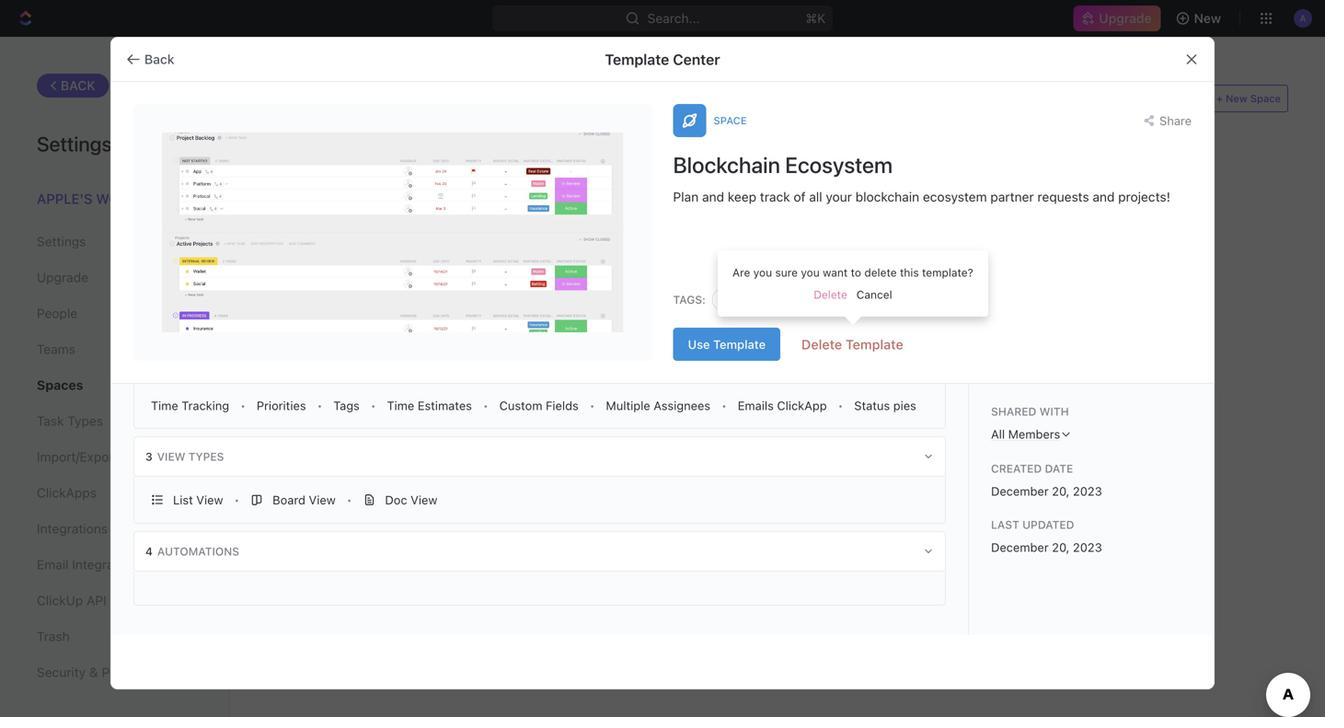 Task type: vqa. For each thing, say whether or not it's contained in the screenshot.
tab list in the bottom of the page
no



Task type: describe. For each thing, give the bounding box(es) containing it.
clickup api link
[[37, 585, 192, 616]]

integration
[[72, 557, 136, 572]]

settings element
[[0, 37, 230, 717]]

2023 for last updated december 20, 2023
[[1074, 540, 1103, 554]]

track
[[760, 189, 791, 204]]

delete
[[865, 266, 897, 279]]

1 settings from the top
[[37, 132, 112, 156]]

clickup
[[37, 593, 83, 608]]

archived
[[372, 91, 446, 108]]

archived spaces (0)
[[372, 91, 529, 108]]

types
[[67, 413, 103, 429]]

ecosystem
[[923, 189, 988, 204]]

• for emails clickapp
[[838, 399, 844, 412]]

• right list view
[[234, 494, 240, 506]]

1 and from the left
[[703, 189, 725, 204]]

partner
[[991, 189, 1035, 204]]

(0)
[[509, 91, 529, 108]]

keep
[[728, 189, 757, 204]]

view
[[157, 450, 186, 463]]

workspace
[[96, 191, 181, 207]]

1 vertical spatial delete
[[802, 337, 843, 352]]

you have no inaccessible spaces
[[698, 475, 886, 489]]

created
[[992, 462, 1042, 475]]

emails
[[738, 399, 774, 412]]

• for tags
[[371, 399, 376, 412]]

doc view
[[385, 493, 438, 507]]

new inside settings element
[[124, 415, 148, 428]]

• right board view
[[347, 494, 352, 506]]

(1)
[[326, 91, 344, 108]]

want
[[823, 266, 848, 279]]

blockchain
[[674, 152, 781, 178]]

20, for last updated december 20, 2023
[[1053, 540, 1070, 554]]

import/export link
[[37, 441, 192, 473]]

clickapp
[[778, 399, 827, 412]]

view for doc view
[[411, 493, 438, 507]]

spaces inside settings element
[[37, 378, 83, 393]]

1 vertical spatial upgrade link
[[37, 262, 192, 293]]

spaces link
[[37, 370, 192, 401]]

upgrade inside settings element
[[37, 270, 88, 285]]

shared with
[[992, 405, 1070, 418]]

back link
[[37, 74, 109, 98]]

security & permissions
[[37, 665, 174, 680]]

• for custom fields
[[590, 399, 595, 412]]

custom
[[500, 399, 543, 412]]

center
[[673, 51, 721, 68]]

time for time tracking
[[151, 399, 178, 412]]

blockchain
[[856, 189, 920, 204]]

spaces left (0)
[[450, 91, 505, 108]]

board
[[273, 493, 306, 507]]

status
[[855, 399, 891, 412]]

0 vertical spatial space
[[1251, 93, 1282, 105]]

clickapps
[[37, 485, 97, 500]]

spaces down center
[[663, 91, 719, 108]]

updated
[[1023, 518, 1075, 531]]

integrations
[[37, 521, 108, 536]]

sure
[[776, 266, 798, 279]]

no
[[753, 475, 767, 489]]

doc
[[385, 493, 408, 507]]

view for list view
[[196, 493, 223, 507]]

all members button
[[992, 427, 1192, 441]]

task types
[[37, 413, 103, 429]]

are
[[733, 266, 751, 279]]

have
[[723, 475, 749, 489]]

2 you from the left
[[801, 266, 820, 279]]

• for time estimates
[[483, 399, 489, 412]]

task
[[37, 413, 64, 429]]

⌘k
[[806, 11, 826, 26]]

clickup api
[[37, 593, 107, 608]]

view for board view
[[309, 493, 336, 507]]

december for last updated december 20, 2023
[[992, 540, 1049, 554]]

this
[[900, 266, 919, 279]]

1 you from the left
[[754, 266, 773, 279]]

time tracking
[[151, 399, 229, 412]]

time for time estimates
[[387, 399, 415, 412]]

automations
[[157, 545, 239, 558]]

api
[[87, 593, 107, 608]]

multiple
[[606, 399, 651, 412]]

plan and keep track of all your blockchain ecosystem partner requests and projects!
[[674, 189, 1171, 204]]

are you sure you want to delete this template? delete cancel
[[733, 266, 974, 301]]

fields
[[546, 399, 579, 412]]

custom fields
[[500, 399, 579, 412]]

• for multiple assignees
[[722, 399, 727, 412]]

cancel
[[857, 288, 893, 301]]

back
[[61, 78, 95, 93]]

4 automations
[[145, 545, 239, 558]]

types
[[189, 450, 224, 463]]

created date december 20, 2023
[[992, 462, 1103, 498]]

&
[[89, 665, 98, 680]]



Task type: locate. For each thing, give the bounding box(es) containing it.
board view
[[273, 493, 336, 507]]

0 horizontal spatial new
[[124, 415, 148, 428]]

settings
[[37, 132, 112, 156], [37, 234, 86, 249]]

last updated december 20, 2023
[[992, 518, 1103, 554]]

0 vertical spatial december
[[992, 484, 1049, 498]]

1 vertical spatial settings
[[37, 234, 86, 249]]

20, inside the last updated december 20, 2023
[[1053, 540, 1070, 554]]

0 horizontal spatial space
[[714, 115, 747, 127]]

assignees
[[654, 399, 711, 412]]

template center
[[605, 51, 721, 68]]

1 horizontal spatial space
[[1251, 93, 1282, 105]]

2023 down updated
[[1074, 540, 1103, 554]]

last
[[992, 518, 1020, 531]]

all members
[[992, 427, 1061, 441]]

inaccessible spaces
[[557, 91, 723, 108]]

all
[[992, 427, 1006, 441]]

• right "tracking" in the bottom of the page
[[240, 399, 246, 412]]

template right use
[[714, 337, 766, 351]]

ecosystem
[[786, 152, 893, 178]]

december down created
[[992, 484, 1049, 498]]

0 horizontal spatial and
[[703, 189, 725, 204]]

2023 inside the last updated december 20, 2023
[[1074, 540, 1103, 554]]

view right board
[[309, 493, 336, 507]]

spaces (1)
[[267, 91, 344, 108]]

1 horizontal spatial upgrade link
[[1074, 6, 1162, 31]]

teams link
[[37, 334, 192, 365]]

permissions
[[102, 665, 174, 680]]

estimates
[[418, 399, 472, 412]]

0 horizontal spatial template
[[605, 51, 670, 68]]

1 december from the top
[[992, 484, 1049, 498]]

2023 inside created date december 20, 2023
[[1074, 484, 1103, 498]]

apple's
[[37, 191, 93, 207]]

0 horizontal spatial upgrade
[[37, 270, 88, 285]]

0 horizontal spatial time
[[151, 399, 178, 412]]

1 2023 from the top
[[1074, 484, 1103, 498]]

20, inside created date december 20, 2023
[[1053, 484, 1070, 498]]

0 vertical spatial 20,
[[1053, 484, 1070, 498]]

december inside the last updated december 20, 2023
[[992, 540, 1049, 554]]

email integration
[[37, 557, 136, 572]]

trash
[[37, 629, 70, 644]]

• for priorities
[[317, 399, 323, 412]]

1 time from the left
[[151, 399, 178, 412]]

december for created date december 20, 2023
[[992, 484, 1049, 498]]

+ new space
[[1217, 93, 1282, 105]]

template down "cancel"
[[846, 337, 904, 352]]

list view
[[173, 493, 223, 507]]

your
[[826, 189, 853, 204]]

people
[[37, 306, 77, 321]]

2 horizontal spatial new
[[1226, 93, 1248, 105]]

1 horizontal spatial you
[[801, 266, 820, 279]]

you
[[698, 475, 719, 489]]

email
[[37, 557, 69, 572]]

time left estimates
[[387, 399, 415, 412]]

template up inaccessible spaces
[[605, 51, 670, 68]]

you right are
[[754, 266, 773, 279]]

settings link
[[37, 226, 192, 257]]

inaccessible
[[770, 475, 841, 489]]

delete down 'want'
[[814, 288, 848, 301]]

time left "tracking" in the bottom of the page
[[151, 399, 178, 412]]

integrations link
[[37, 513, 192, 545]]

upgrade left new button
[[1100, 11, 1152, 26]]

status pies
[[855, 399, 917, 412]]

2 time from the left
[[387, 399, 415, 412]]

upgrade link up the people link
[[37, 262, 192, 293]]

3 view types
[[145, 450, 224, 463]]

• left "emails"
[[722, 399, 727, 412]]

spaces
[[267, 91, 323, 108], [450, 91, 505, 108], [663, 91, 719, 108], [37, 378, 83, 393], [844, 475, 886, 489]]

back
[[145, 52, 175, 67]]

new inside button
[[1195, 11, 1222, 26]]

and right requests
[[1093, 189, 1115, 204]]

20, for created date december 20, 2023
[[1053, 484, 1070, 498]]

upgrade
[[1100, 11, 1152, 26], [37, 270, 88, 285]]

new up 3
[[124, 415, 148, 428]]

back button
[[119, 45, 186, 74]]

• left tags
[[317, 399, 323, 412]]

0 vertical spatial upgrade link
[[1074, 6, 1162, 31]]

share
[[1160, 114, 1192, 128]]

• left custom
[[483, 399, 489, 412]]

emails clickapp
[[738, 399, 827, 412]]

3 view from the left
[[411, 493, 438, 507]]

new right "+"
[[1226, 93, 1248, 105]]

new button
[[1169, 4, 1233, 33]]

trash link
[[37, 621, 192, 652]]

0 vertical spatial delete
[[814, 288, 848, 301]]

new
[[1195, 11, 1222, 26], [1226, 93, 1248, 105], [124, 415, 148, 428]]

0 horizontal spatial upgrade link
[[37, 262, 192, 293]]

template?
[[923, 266, 974, 279]]

use
[[688, 337, 710, 351]]

you right 'sure'
[[801, 266, 820, 279]]

and
[[703, 189, 725, 204], [1093, 189, 1115, 204]]

priorities
[[257, 399, 306, 412]]

share button
[[1145, 114, 1192, 128]]

+
[[1217, 93, 1224, 105]]

0 vertical spatial settings
[[37, 132, 112, 156]]

to
[[851, 266, 862, 279]]

• for time tracking
[[240, 399, 246, 412]]

space up "blockchain"
[[714, 115, 747, 127]]

email integration link
[[37, 549, 192, 581]]

2 2023 from the top
[[1074, 540, 1103, 554]]

spaces right inaccessible
[[844, 475, 886, 489]]

teams
[[37, 342, 75, 357]]

projects!
[[1119, 189, 1171, 204]]

2 settings from the top
[[37, 234, 86, 249]]

0 vertical spatial 2023
[[1074, 484, 1103, 498]]

2 horizontal spatial template
[[846, 337, 904, 352]]

template for use template
[[714, 337, 766, 351]]

spaces down teams
[[37, 378, 83, 393]]

delete inside are you sure you want to delete this template? delete cancel
[[814, 288, 848, 301]]

• left status
[[838, 399, 844, 412]]

1 vertical spatial 20,
[[1053, 540, 1070, 554]]

2023
[[1074, 484, 1103, 498], [1074, 540, 1103, 554]]

requests
[[1038, 189, 1090, 204]]

and right plan
[[703, 189, 725, 204]]

1 vertical spatial upgrade
[[37, 270, 88, 285]]

4
[[145, 545, 153, 558]]

template
[[605, 51, 670, 68], [846, 337, 904, 352], [714, 337, 766, 351]]

delete up the clickapp
[[802, 337, 843, 352]]

1 vertical spatial new
[[1226, 93, 1248, 105]]

2 december from the top
[[992, 540, 1049, 554]]

use template
[[688, 337, 766, 351]]

shared
[[992, 405, 1037, 418]]

3
[[145, 450, 153, 463]]

20, down updated
[[1053, 540, 1070, 554]]

1 horizontal spatial and
[[1093, 189, 1115, 204]]

view right doc
[[411, 493, 438, 507]]

settings up apple's
[[37, 132, 112, 156]]

2 horizontal spatial view
[[411, 493, 438, 507]]

spaces left (1)
[[267, 91, 323, 108]]

template for delete template
[[846, 337, 904, 352]]

20, down date
[[1053, 484, 1070, 498]]

december inside created date december 20, 2023
[[992, 484, 1049, 498]]

date
[[1045, 462, 1074, 475]]

december
[[992, 484, 1049, 498], [992, 540, 1049, 554]]

2023 down date
[[1074, 484, 1103, 498]]

1 20, from the top
[[1053, 484, 1070, 498]]

2 and from the left
[[1093, 189, 1115, 204]]

1 vertical spatial 2023
[[1074, 540, 1103, 554]]

new up "+"
[[1195, 11, 1222, 26]]

apple's workspace
[[37, 191, 181, 207]]

2023 for created date december 20, 2023
[[1074, 484, 1103, 498]]

space right "+"
[[1251, 93, 1282, 105]]

1 horizontal spatial new
[[1195, 11, 1222, 26]]

multiple assignees
[[606, 399, 711, 412]]

1 vertical spatial december
[[992, 540, 1049, 554]]

december down last
[[992, 540, 1049, 554]]

tracking
[[182, 399, 229, 412]]

security
[[37, 665, 86, 680]]

settings down apple's
[[37, 234, 86, 249]]

upgrade up people
[[37, 270, 88, 285]]

• right fields
[[590, 399, 595, 412]]

• right tags
[[371, 399, 376, 412]]

pies
[[894, 399, 917, 412]]

people link
[[37, 298, 192, 329]]

1 horizontal spatial template
[[714, 337, 766, 351]]

2 view from the left
[[309, 493, 336, 507]]

search...
[[648, 11, 700, 26]]

delete template
[[802, 337, 904, 352]]

space
[[1251, 93, 1282, 105], [714, 115, 747, 127]]

tags
[[334, 399, 360, 412]]

2 20, from the top
[[1053, 540, 1070, 554]]

0 horizontal spatial you
[[754, 266, 773, 279]]

1 horizontal spatial view
[[309, 493, 336, 507]]

inaccessible
[[557, 91, 660, 108]]

view right list
[[196, 493, 223, 507]]

20,
[[1053, 484, 1070, 498], [1053, 540, 1070, 554]]

1 view from the left
[[196, 493, 223, 507]]

0 vertical spatial new
[[1195, 11, 1222, 26]]

1 horizontal spatial time
[[387, 399, 415, 412]]

with
[[1040, 405, 1070, 418]]

upgrade link left new button
[[1074, 6, 1162, 31]]

0 vertical spatial upgrade
[[1100, 11, 1152, 26]]

all
[[810, 189, 823, 204]]

0 horizontal spatial view
[[196, 493, 223, 507]]

2 vertical spatial new
[[124, 415, 148, 428]]

•
[[240, 399, 246, 412], [317, 399, 323, 412], [371, 399, 376, 412], [483, 399, 489, 412], [590, 399, 595, 412], [722, 399, 727, 412], [838, 399, 844, 412], [234, 494, 240, 506], [347, 494, 352, 506]]

1 vertical spatial space
[[714, 115, 747, 127]]

1 horizontal spatial upgrade
[[1100, 11, 1152, 26]]

clickapps link
[[37, 477, 192, 509]]



